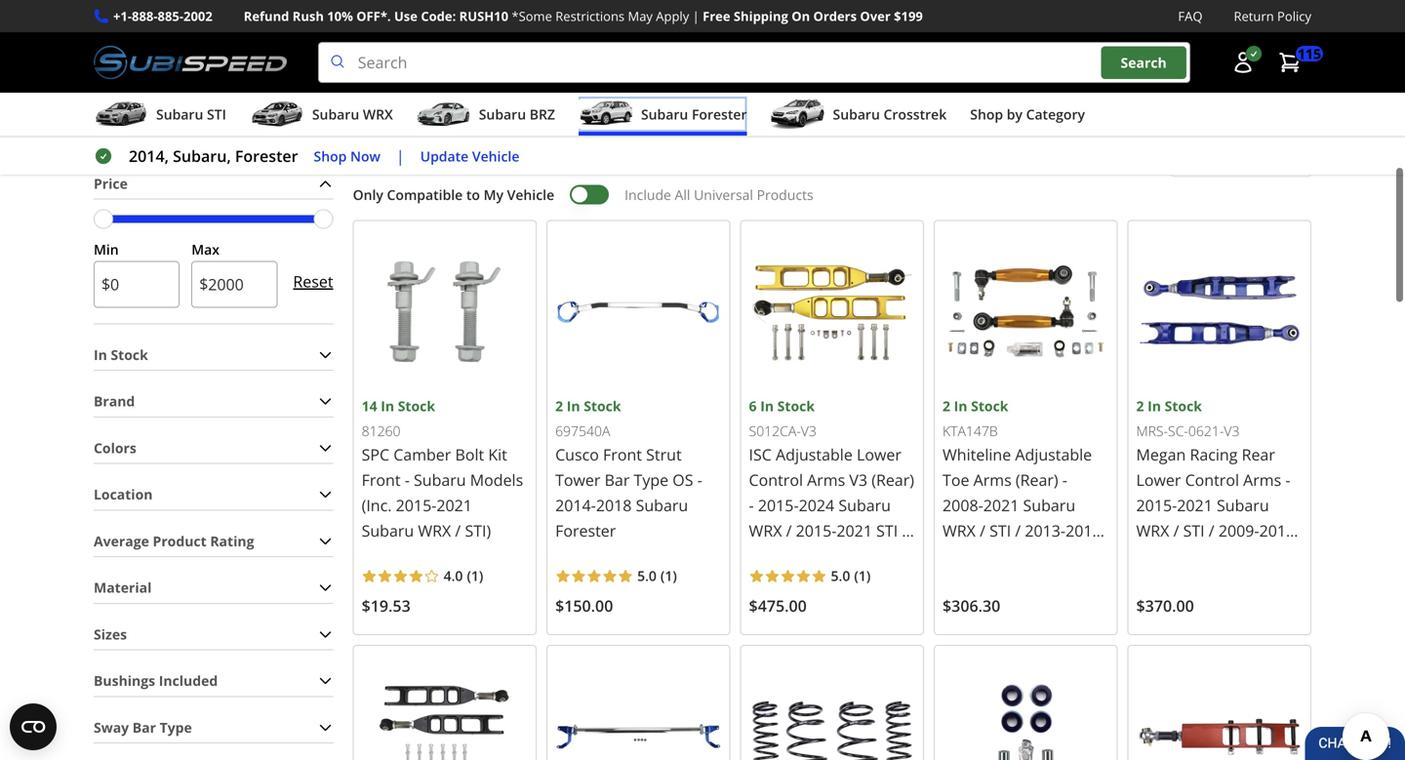 Task type: describe. For each thing, give the bounding box(es) containing it.
subaru crosstrek button
[[770, 97, 947, 136]]

faq link
[[1178, 6, 1203, 26]]

2016
[[1066, 520, 1101, 541]]

toyota
[[943, 596, 992, 617]]

colors
[[94, 439, 136, 457]]

vehicle inside button
[[472, 147, 520, 165]]

average product rating
[[94, 532, 254, 550]]

price
[[94, 174, 128, 193]]

in stock button
[[94, 340, 333, 370]]

subaru inside subaru forester dropdown button
[[641, 105, 688, 124]]

all for include
[[675, 185, 690, 204]]

products
[[757, 185, 814, 204]]

2 for whiteline adjustable toe arms (rear) - 2008-2021 subaru wrx / sti / 2013-2016 scion fr-s / 2013-2024 brz / 2017-2024 toyota 86
[[943, 397, 951, 415]]

location
[[94, 485, 153, 504]]

- for 2008-
[[1062, 469, 1067, 490]]

fr-
[[986, 546, 1008, 567]]

2014-
[[555, 495, 596, 516]]

shop for shop by category
[[970, 105, 1003, 124]]

stock for sc-
[[1165, 397, 1202, 415]]

/ up the '$306.30'
[[975, 571, 981, 592]]

average
[[94, 532, 149, 550]]

stock for cusco
[[584, 397, 621, 415]]

rush10
[[459, 7, 508, 25]]

reset
[[293, 271, 333, 292]]

forester inside dropdown button
[[692, 105, 747, 124]]

14
[[362, 397, 377, 415]]

sti)
[[465, 520, 491, 541]]

isc suspension v3 control arms in stealth black finish - 2015-2024 subaru wrx / 2015-2021 sti / 2009-2017 forester / 2008-2014 impreza / 2013-2016 scion fr-s / 2013-2020 subaru brz / 2017-2019 toyota 86 image
[[362, 654, 528, 760]]

4.0 ( 1 )
[[444, 567, 483, 585]]

update
[[420, 147, 469, 165]]

shop for shop 2014 subaru forester featured products
[[445, 64, 502, 95]]

wrx inside 2 in stock kta147b whiteline adjustable toe arms (rear) - 2008-2021 subaru wrx / sti / 2013-2016 scion fr-s / 2013-2024 brz / 2017-2024 toyota 86
[[943, 520, 976, 541]]

rating
[[210, 532, 254, 550]]

$199
[[894, 7, 923, 25]]

5.0 for $150.00
[[637, 567, 657, 585]]

14 in stock 81260 spc camber bolt kit front - subaru models (inc. 2015-2021 subaru wrx / sti)
[[362, 397, 523, 541]]

115 button
[[1269, 43, 1323, 82]]

$306.30
[[943, 595, 1001, 616]]

cusco front strut tower bar type os - 2014-2018 subaru forester image
[[555, 229, 722, 395]]

1 horizontal spatial |
[[692, 7, 699, 25]]

a subaru sti thumbnail image image
[[94, 100, 148, 129]]

2014
[[508, 64, 562, 95]]

$150.00
[[555, 595, 613, 616]]

subaru wrx
[[312, 105, 393, 124]]

material button
[[94, 573, 333, 603]]

price button
[[94, 169, 333, 199]]

subaru inside 2 in stock kta147b whiteline adjustable toe arms (rear) - 2008-2021 subaru wrx / sti / 2013-2016 scion fr-s / 2013-2024 brz / 2017-2024 toyota 86
[[1023, 495, 1076, 516]]

material
[[94, 578, 152, 597]]

36
[[353, 144, 368, 162]]

maximum slider
[[314, 209, 333, 229]]

bar inside the 2 in stock 697540a cusco front strut tower bar type os - 2014-2018 subaru forester
[[605, 469, 630, 490]]

3 ) from the left
[[866, 567, 871, 585]]

scion
[[943, 546, 982, 567]]

rsr down sus lowering springs - 2012-2014 subaru forester image
[[749, 654, 915, 760]]

update vehicle button
[[420, 145, 520, 167]]

a subaru wrx thumbnail image image
[[250, 100, 304, 129]]

subaru sti button
[[94, 97, 226, 136]]

wrx inside 14 in stock 81260 spc camber bolt kit front - subaru models (inc. 2015-2021 subaru wrx / sti)
[[418, 520, 451, 541]]

agency power adjustable lower control arms (rear) - 2015-2021 subaru wrx / sti / 2009-2017 forester / 2008-2014 impreza / 2013-2016 scion fr-s / 2013-2020 subaru brz / 2017-2019 toyota 86 image
[[1136, 654, 1303, 760]]

average product rating button
[[94, 526, 333, 556]]

super pro lower control arm inner front bushings - 2013-2021 scion fr-s / subaru brz / toyota 86 image
[[943, 654, 1109, 760]]

tower
[[555, 469, 601, 490]]

forester down a subaru wrx thumbnail image
[[235, 146, 298, 167]]

subaru forester button
[[579, 97, 747, 136]]

refund rush 10% off*. use code: rush10 *some restrictions may apply | free shipping on orders over $199
[[244, 7, 923, 25]]

use
[[394, 7, 418, 25]]

5.0 ( 1 ) for $475.00
[[831, 567, 871, 585]]

( for spc camber bolt kit front - subaru models (inc. 2015-2021 subaru wrx / sti)
[[467, 567, 471, 585]]

in for v3
[[760, 397, 774, 415]]

2002
[[183, 7, 212, 25]]

free
[[703, 7, 730, 25]]

86
[[996, 596, 1014, 617]]

by
[[1007, 105, 1023, 124]]

code:
[[421, 7, 456, 25]]

2 in stock kta147b whiteline adjustable toe arms (rear) - 2008-2021 subaru wrx / sti / 2013-2016 scion fr-s / 2013-2024 brz / 2017-2024 toyota 86
[[943, 397, 1107, 617]]

1 vertical spatial 2013-
[[1031, 546, 1072, 567]]

subaru crosstrek
[[833, 105, 947, 124]]

s012ca-
[[749, 421, 801, 440]]

brz inside 2 in stock kta147b whiteline adjustable toe arms (rear) - 2008-2021 subaru wrx / sti / 2013-2016 scion fr-s / 2013-2024 brz / 2017-2024 toyota 86
[[943, 571, 971, 592]]

return policy
[[1234, 7, 1312, 25]]

shop 2014 subaru forester featured products
[[445, 64, 960, 95]]

2 inside '2 in stock mrs-sc-0621-v3'
[[1136, 397, 1144, 415]]

to
[[466, 185, 480, 204]]

sizes button
[[94, 620, 333, 650]]

category
[[1026, 105, 1085, 124]]

included
[[159, 672, 218, 690]]

stock for whiteline
[[971, 397, 1009, 415]]

bolt
[[455, 444, 484, 465]]

shop now link
[[314, 145, 381, 167]]

type inside the sway bar type dropdown button
[[160, 718, 192, 737]]

spc
[[362, 444, 389, 465]]

adjustable
[[1015, 444, 1092, 465]]

return
[[1234, 7, 1274, 25]]

1 for cusco front strut tower bar type os - 2014-2018 subaru forester
[[665, 567, 673, 585]]

min
[[94, 240, 119, 259]]

refund
[[244, 7, 289, 25]]

0 vertical spatial 2013-
[[1025, 520, 1066, 541]]

bushings included button
[[94, 666, 333, 696]]

faq
[[1178, 7, 1203, 25]]

a subaru brz thumbnail image image
[[416, 100, 471, 129]]

shop all
[[269, 1, 324, 19]]

shop all link
[[269, 0, 324, 22]]

$370.00
[[1136, 595, 1194, 616]]

2 in stock 697540a cusco front strut tower bar type os - 2014-2018 subaru forester
[[555, 397, 702, 541]]

in for spc
[[381, 397, 394, 415]]

brz inside dropdown button
[[530, 105, 555, 124]]

featured
[[755, 64, 853, 95]]

0 horizontal spatial |
[[396, 146, 405, 167]]

subaru down camber
[[414, 469, 466, 490]]

6
[[749, 397, 757, 415]]

36 results
[[353, 144, 418, 162]]

camber
[[393, 444, 451, 465]]

$19.53
[[362, 595, 411, 616]]

in for cusco
[[567, 397, 580, 415]]

1 horizontal spatial 2024
[[1072, 546, 1107, 567]]

sway
[[94, 718, 129, 737]]

1 vertical spatial 2024
[[1026, 571, 1062, 592]]



Task type: vqa. For each thing, say whether or not it's contained in the screenshot.
the left STI
yes



Task type: locate. For each thing, give the bounding box(es) containing it.
1 horizontal spatial wrx
[[418, 520, 451, 541]]

v3 inside 6 in stock s012ca-v3
[[801, 421, 817, 440]]

stock inside 14 in stock 81260 spc camber bolt kit front - subaru models (inc. 2015-2021 subaru wrx / sti)
[[398, 397, 435, 415]]

2014,
[[129, 146, 169, 167]]

1 horizontal spatial bar
[[605, 469, 630, 490]]

in inside 14 in stock 81260 spc camber bolt kit front - subaru models (inc. 2015-2021 subaru wrx / sti)
[[381, 397, 394, 415]]

5.0
[[637, 567, 657, 585], [831, 567, 850, 585]]

os
[[673, 469, 693, 490]]

0 vertical spatial |
[[692, 7, 699, 25]]

1 horizontal spatial 2021
[[983, 495, 1019, 516]]

shop by category button
[[970, 97, 1085, 136]]

brand button
[[94, 387, 333, 417]]

restrictions
[[556, 7, 625, 25]]

| left free
[[692, 7, 699, 25]]

2021 inside 2 in stock kta147b whiteline adjustable toe arms (rear) - 2008-2021 subaru wrx / sti / 2013-2016 scion fr-s / 2013-2024 brz / 2017-2024 toyota 86
[[983, 495, 1019, 516]]

0 vertical spatial 2024
[[1072, 546, 1107, 567]]

2 in stock mrs-sc-0621-v3
[[1136, 397, 1240, 440]]

product
[[153, 532, 207, 550]]

type down strut
[[634, 469, 669, 490]]

in up 697540a
[[567, 397, 580, 415]]

) left scion
[[866, 567, 871, 585]]

megan racing rear lower control arms - 2015-2021 subaru wrx / sti / 2009-2017 forester / 2008-2014 impreza / 2013-2017 crosstrek / 2013-2016 scion fr-s / 2013-2020 subaru brz / 2017-2019 toyota 86 image
[[1136, 229, 1303, 395]]

shop by category
[[970, 105, 1085, 124]]

- right os at the bottom left
[[697, 469, 702, 490]]

- up the 2015-
[[405, 469, 410, 490]]

stock inside 2 in stock kta147b whiteline adjustable toe arms (rear) - 2008-2021 subaru wrx / sti / 2013-2016 scion fr-s / 2013-2024 brz / 2017-2024 toyota 86
[[971, 397, 1009, 415]]

all
[[306, 1, 324, 19], [675, 185, 690, 204]]

subaru up the a subaru forester thumbnail image
[[568, 64, 649, 95]]

brz
[[530, 105, 555, 124], [943, 571, 971, 592]]

2 inside 2 in stock kta147b whiteline adjustable toe arms (rear) - 2008-2021 subaru wrx / sti / 2013-2016 scion fr-s / 2013-2024 brz / 2017-2024 toyota 86
[[943, 397, 951, 415]]

compatible
[[387, 185, 463, 204]]

subaru down shop 2014 subaru forester featured products
[[641, 105, 688, 124]]

2 5.0 ( 1 ) from the left
[[831, 567, 871, 585]]

1 2 from the left
[[555, 397, 563, 415]]

1 vertical spatial |
[[396, 146, 405, 167]]

subaru inside subaru wrx 'dropdown button'
[[312, 105, 359, 124]]

0 horizontal spatial -
[[405, 469, 410, 490]]

sti up "2014, subaru, forester"
[[207, 105, 226, 124]]

v3
[[801, 421, 817, 440], [1224, 421, 1240, 440]]

) right '4.0'
[[479, 567, 483, 585]]

0 horizontal spatial type
[[160, 718, 192, 737]]

include all universal products
[[625, 185, 814, 204]]

subaru down os at the bottom left
[[636, 495, 688, 516]]

697540a
[[555, 421, 610, 440]]

subaru right a subaru crosstrek thumbnail image
[[833, 105, 880, 124]]

bar
[[605, 469, 630, 490], [132, 718, 156, 737]]

0 horizontal spatial wrx
[[363, 105, 393, 124]]

1 horizontal spatial front
[[603, 444, 642, 465]]

arms
[[974, 469, 1012, 490]]

0 horizontal spatial bar
[[132, 718, 156, 737]]

/ up s
[[1015, 520, 1021, 541]]

1 vertical spatial all
[[675, 185, 690, 204]]

in inside 2 in stock kta147b whiteline adjustable toe arms (rear) - 2008-2021 subaru wrx / sti / 2013-2016 scion fr-s / 2013-2024 brz / 2017-2024 toyota 86
[[954, 397, 968, 415]]

stock inside dropdown button
[[111, 345, 148, 364]]

front
[[603, 444, 642, 465], [362, 469, 401, 490]]

forester down the 2014-
[[555, 520, 616, 541]]

2 horizontal spatial 2
[[1136, 397, 1144, 415]]

1 horizontal spatial )
[[673, 567, 677, 585]]

0 vertical spatial front
[[603, 444, 642, 465]]

forester inside the 2 in stock 697540a cusco front strut tower bar type os - 2014-2018 subaru forester
[[555, 520, 616, 541]]

sti
[[207, 105, 226, 124], [990, 520, 1011, 541]]

) down os at the bottom left
[[673, 567, 677, 585]]

0621-
[[1189, 421, 1224, 440]]

models
[[470, 469, 523, 490]]

subispeed logo image
[[94, 42, 287, 83]]

stock inside '2 in stock mrs-sc-0621-v3'
[[1165, 397, 1202, 415]]

1 ) from the left
[[479, 567, 483, 585]]

2021
[[437, 495, 472, 516], [983, 495, 1019, 516]]

0 vertical spatial all
[[306, 1, 324, 19]]

whiteline
[[943, 444, 1011, 465]]

stock for v3
[[777, 397, 815, 415]]

1 horizontal spatial v3
[[1224, 421, 1240, 440]]

orders
[[813, 7, 857, 25]]

in up kta147b
[[954, 397, 968, 415]]

shop for shop now
[[314, 147, 347, 165]]

(
[[467, 567, 471, 585], [661, 567, 665, 585], [854, 567, 859, 585]]

)
[[479, 567, 483, 585], [673, 567, 677, 585], [866, 567, 871, 585]]

in right 6
[[760, 397, 774, 415]]

policy
[[1277, 7, 1312, 25]]

cusco
[[555, 444, 599, 465]]

shop up subaru brz dropdown button
[[445, 64, 502, 95]]

stock up kta147b
[[971, 397, 1009, 415]]

all left 10%
[[306, 1, 324, 19]]

return policy link
[[1234, 6, 1312, 26]]

stock inside the 2 in stock 697540a cusco front strut tower bar type os - 2014-2018 subaru forester
[[584, 397, 621, 415]]

brand
[[94, 392, 135, 410]]

bar inside dropdown button
[[132, 718, 156, 737]]

subaru,
[[173, 146, 231, 167]]

0 vertical spatial brz
[[530, 105, 555, 124]]

isc adjustable lower control arms v3 (rear) - 2015-2024 subaru wrx / 2015-2021 sti / 2009-2017 forester / 2008-2014 impreza / 2013-2016 scion fr-s / 2013-2020 subaru brz / 2017-2019 toyota 86 image
[[749, 229, 915, 395]]

kit
[[488, 444, 507, 465]]

0 horizontal spatial 5.0
[[637, 567, 657, 585]]

2 horizontal spatial (
[[854, 567, 859, 585]]

2 ( from the left
[[661, 567, 665, 585]]

open widget image
[[10, 704, 57, 750]]

2
[[555, 397, 563, 415], [943, 397, 951, 415], [1136, 397, 1144, 415]]

- down adjustable
[[1062, 469, 1067, 490]]

in for whiteline
[[954, 397, 968, 415]]

stock
[[111, 345, 148, 364], [398, 397, 435, 415], [777, 397, 815, 415], [584, 397, 621, 415], [971, 397, 1009, 415], [1165, 397, 1202, 415]]

0 horizontal spatial 2021
[[437, 495, 472, 516]]

2 up kta147b
[[943, 397, 951, 415]]

wrx
[[363, 105, 393, 124], [418, 520, 451, 541], [943, 520, 976, 541]]

apply
[[656, 7, 689, 25]]

2021 down arms
[[983, 495, 1019, 516]]

0 vertical spatial sti
[[207, 105, 226, 124]]

0 horizontal spatial 5.0 ( 1 )
[[637, 567, 677, 585]]

s
[[1008, 546, 1017, 567]]

shop inside dropdown button
[[970, 105, 1003, 124]]

in inside the 2 in stock 697540a cusco front strut tower bar type os - 2014-2018 subaru forester
[[567, 397, 580, 415]]

sc-
[[1168, 421, 1189, 440]]

subaru sti
[[156, 105, 226, 124]]

2 for cusco front strut tower bar type os - 2014-2018 subaru forester
[[555, 397, 563, 415]]

1 horizontal spatial all
[[675, 185, 690, 204]]

1 horizontal spatial 5.0 ( 1 )
[[831, 567, 871, 585]]

wrx up scion
[[943, 520, 976, 541]]

subaru up subaru,
[[156, 105, 203, 124]]

vehicle right the my
[[507, 185, 554, 204]]

2 v3 from the left
[[1224, 421, 1240, 440]]

front inside 14 in stock 81260 spc camber bolt kit front - subaru models (inc. 2015-2021 subaru wrx / sti)
[[362, 469, 401, 490]]

0 horizontal spatial )
[[479, 567, 483, 585]]

1 vertical spatial bar
[[132, 718, 156, 737]]

stock up 81260
[[398, 397, 435, 415]]

search input field
[[318, 42, 1191, 83]]

1 v3 from the left
[[801, 421, 817, 440]]

stock up "sc-"
[[1165, 397, 1202, 415]]

( for cusco front strut tower bar type os - 2014-2018 subaru forester
[[661, 567, 665, 585]]

sti inside dropdown button
[[207, 105, 226, 124]]

in right the 14
[[381, 397, 394, 415]]

6 in stock s012ca-v3
[[749, 397, 817, 440]]

3 1 from the left
[[859, 567, 866, 585]]

2 horizontal spatial -
[[1062, 469, 1067, 490]]

1 5.0 ( 1 ) from the left
[[637, 567, 677, 585]]

stock up s012ca-
[[777, 397, 815, 415]]

button image
[[1232, 51, 1255, 74]]

in inside dropdown button
[[94, 345, 107, 364]]

5.0 for $475.00
[[831, 567, 850, 585]]

|
[[692, 7, 699, 25], [396, 146, 405, 167]]

may
[[628, 7, 653, 25]]

/ left sti)
[[455, 520, 461, 541]]

forester up subaru forester
[[655, 64, 749, 95]]

2021 inside 14 in stock 81260 spc camber bolt kit front - subaru models (inc. 2015-2021 subaru wrx / sti)
[[437, 495, 472, 516]]

subaru down (inc.
[[362, 520, 414, 541]]

forester down shop 2014 subaru forester featured products
[[692, 105, 747, 124]]

2013- right s
[[1031, 546, 1072, 567]]

type inside the 2 in stock 697540a cusco front strut tower bar type os - 2014-2018 subaru forester
[[634, 469, 669, 490]]

3 - from the left
[[1062, 469, 1067, 490]]

2 horizontal spatial wrx
[[943, 520, 976, 541]]

shop left 10%
[[269, 1, 303, 19]]

rush
[[293, 7, 324, 25]]

crosstrek
[[884, 105, 947, 124]]

off*.
[[356, 7, 391, 25]]

kta147b
[[943, 421, 998, 440]]

2 ) from the left
[[673, 567, 677, 585]]

1 vertical spatial sti
[[990, 520, 1011, 541]]

2 1 from the left
[[665, 567, 673, 585]]

4.0
[[444, 567, 463, 585]]

all for shop
[[306, 1, 324, 19]]

1 - from the left
[[405, 469, 410, 490]]

spc camber bolt kit front - subaru models (inc. 2015-2021 subaru wrx / sti) image
[[362, 229, 528, 395]]

in up brand
[[94, 345, 107, 364]]

0 horizontal spatial 2024
[[1026, 571, 1062, 592]]

wrx inside subaru wrx 'dropdown button'
[[363, 105, 393, 124]]

stock up brand
[[111, 345, 148, 364]]

all right include
[[675, 185, 690, 204]]

shop left 36 on the left top
[[314, 147, 347, 165]]

1 vertical spatial brz
[[943, 571, 971, 592]]

1 horizontal spatial 5.0
[[831, 567, 850, 585]]

toe
[[943, 469, 969, 490]]

) for spc camber bolt kit front - subaru models (inc. 2015-2021 subaru wrx / sti)
[[479, 567, 483, 585]]

on
[[792, 7, 810, 25]]

sway bar type
[[94, 718, 192, 737]]

2 2 from the left
[[943, 397, 951, 415]]

type down included
[[160, 718, 192, 737]]

- inside 14 in stock 81260 spc camber bolt kit front - subaru models (inc. 2015-2021 subaru wrx / sti)
[[405, 469, 410, 490]]

) for cusco front strut tower bar type os - 2014-2018 subaru forester
[[673, 567, 677, 585]]

2 up 697540a
[[555, 397, 563, 415]]

5.0 ( 1 )
[[637, 567, 677, 585], [831, 567, 871, 585]]

subaru inside subaru crosstrek dropdown button
[[833, 105, 880, 124]]

whiteline adjustable toe arms (rear) - 2008-2021 subaru wrx / sti / 2013-2016 scion fr-s / 2013-2024 brz / 2017-2024 toyota 86 image
[[943, 229, 1109, 395]]

Max text field
[[191, 261, 278, 308]]

shop
[[269, 1, 303, 19], [445, 64, 502, 95], [970, 105, 1003, 124], [314, 147, 347, 165]]

2013-
[[1025, 520, 1066, 541], [1031, 546, 1072, 567]]

1 for spc camber bolt kit front - subaru models (inc. 2015-2021 subaru wrx / sti)
[[471, 567, 479, 585]]

stock for spc
[[398, 397, 435, 415]]

minimum slider
[[94, 209, 113, 229]]

0 vertical spatial bar
[[605, 469, 630, 490]]

stock inside 6 in stock s012ca-v3
[[777, 397, 815, 415]]

0 horizontal spatial brz
[[530, 105, 555, 124]]

brz down 2014
[[530, 105, 555, 124]]

+1-888-885-2002
[[113, 7, 212, 25]]

81260
[[362, 421, 401, 440]]

subaru up shop now
[[312, 105, 359, 124]]

- for subaru
[[405, 469, 410, 490]]

+1-888-885-2002 link
[[113, 6, 212, 26]]

888-
[[132, 7, 158, 25]]

3 2 from the left
[[1136, 397, 1144, 415]]

1 vertical spatial type
[[160, 718, 192, 737]]

subaru inside subaru sti dropdown button
[[156, 105, 203, 124]]

2021 up sti)
[[437, 495, 472, 516]]

mrs-
[[1136, 421, 1168, 440]]

brz down scion
[[943, 571, 971, 592]]

1 ( from the left
[[467, 567, 471, 585]]

shipping
[[734, 7, 788, 25]]

2024
[[1072, 546, 1107, 567], [1026, 571, 1062, 592]]

wrx up 36 results
[[363, 105, 393, 124]]

bushings
[[94, 672, 155, 690]]

shop left by
[[970, 105, 1003, 124]]

subaru down 2014
[[479, 105, 526, 124]]

subaru down (rear) on the right of the page
[[1023, 495, 1076, 516]]

forester
[[655, 64, 749, 95], [692, 105, 747, 124], [235, 146, 298, 167], [555, 520, 616, 541]]

$475.00
[[749, 595, 807, 616]]

bar right sway
[[132, 718, 156, 737]]

sizes
[[94, 625, 127, 643]]

0 horizontal spatial v3
[[801, 421, 817, 440]]

Min text field
[[94, 261, 180, 308]]

115
[[1298, 44, 1321, 63]]

1
[[471, 567, 479, 585], [665, 567, 673, 585], [859, 567, 866, 585]]

front left strut
[[603, 444, 642, 465]]

/ inside 14 in stock 81260 spc camber bolt kit front - subaru models (inc. 2015-2021 subaru wrx / sti)
[[455, 520, 461, 541]]

1 horizontal spatial 1
[[665, 567, 673, 585]]

1 vertical spatial front
[[362, 469, 401, 490]]

2017-
[[985, 571, 1026, 592]]

1 vertical spatial vehicle
[[507, 185, 554, 204]]

2013- down (rear) on the right of the page
[[1025, 520, 1066, 541]]

bar up 2018
[[605, 469, 630, 490]]

0 horizontal spatial sti
[[207, 105, 226, 124]]

in up mrs- at the right of page
[[1148, 397, 1161, 415]]

subaru brz
[[479, 105, 555, 124]]

2 - from the left
[[697, 469, 702, 490]]

cusco rear strut tower bar type os - 2008-2014 subaru wrx / 2008-2014 sti image
[[555, 654, 722, 760]]

0 horizontal spatial 2
[[555, 397, 563, 415]]

1 horizontal spatial brz
[[943, 571, 971, 592]]

a subaru forester thumbnail image image
[[579, 100, 633, 129]]

1 horizontal spatial type
[[634, 469, 669, 490]]

1 horizontal spatial (
[[661, 567, 665, 585]]

in inside 6 in stock s012ca-v3
[[760, 397, 774, 415]]

- inside 2 in stock kta147b whiteline adjustable toe arms (rear) - 2008-2021 subaru wrx / sti / 2013-2016 scion fr-s / 2013-2024 brz / 2017-2024 toyota 86
[[1062, 469, 1067, 490]]

location button
[[94, 480, 333, 510]]

0 horizontal spatial 1
[[471, 567, 479, 585]]

0 horizontal spatial all
[[306, 1, 324, 19]]

include
[[625, 185, 671, 204]]

1 1 from the left
[[471, 567, 479, 585]]

results
[[372, 144, 418, 162]]

wrx down the 2015-
[[418, 520, 451, 541]]

sti inside 2 in stock kta147b whiteline adjustable toe arms (rear) - 2008-2021 subaru wrx / sti / 2013-2016 scion fr-s / 2013-2024 brz / 2017-2024 toyota 86
[[990, 520, 1011, 541]]

| right now
[[396, 146, 405, 167]]

0 horizontal spatial front
[[362, 469, 401, 490]]

subaru wrx button
[[250, 97, 393, 136]]

a subaru crosstrek thumbnail image image
[[770, 100, 825, 129]]

1 2021 from the left
[[437, 495, 472, 516]]

3 ( from the left
[[854, 567, 859, 585]]

0 horizontal spatial (
[[467, 567, 471, 585]]

2018
[[596, 495, 632, 516]]

(inc.
[[362, 495, 392, 516]]

1 horizontal spatial -
[[697, 469, 702, 490]]

2 inside the 2 in stock 697540a cusco front strut tower bar type os - 2014-2018 subaru forester
[[555, 397, 563, 415]]

1 5.0 from the left
[[637, 567, 657, 585]]

2 2021 from the left
[[983, 495, 1019, 516]]

2 horizontal spatial )
[[866, 567, 871, 585]]

1 horizontal spatial 2
[[943, 397, 951, 415]]

2 up mrs- at the right of page
[[1136, 397, 1144, 415]]

2 horizontal spatial 1
[[859, 567, 866, 585]]

subaru inside the 2 in stock 697540a cusco front strut tower bar type os - 2014-2018 subaru forester
[[636, 495, 688, 516]]

/ down 2008-
[[980, 520, 986, 541]]

sti up fr-
[[990, 520, 1011, 541]]

0 vertical spatial vehicle
[[472, 147, 520, 165]]

2014, subaru, forester
[[129, 146, 298, 167]]

/ right s
[[1021, 546, 1027, 567]]

front inside the 2 in stock 697540a cusco front strut tower bar type os - 2014-2018 subaru forester
[[603, 444, 642, 465]]

in for sc-
[[1148, 397, 1161, 415]]

search button
[[1101, 46, 1186, 79]]

in inside '2 in stock mrs-sc-0621-v3'
[[1148, 397, 1161, 415]]

/
[[455, 520, 461, 541], [980, 520, 986, 541], [1015, 520, 1021, 541], [1021, 546, 1027, 567], [975, 571, 981, 592]]

5.0 ( 1 ) for $150.00
[[637, 567, 677, 585]]

(rear)
[[1016, 469, 1058, 490]]

1 horizontal spatial sti
[[990, 520, 1011, 541]]

v3 inside '2 in stock mrs-sc-0621-v3'
[[1224, 421, 1240, 440]]

shop for shop all
[[269, 1, 303, 19]]

subaru inside subaru brz dropdown button
[[479, 105, 526, 124]]

vehicle up the my
[[472, 147, 520, 165]]

2 5.0 from the left
[[831, 567, 850, 585]]

front up (inc.
[[362, 469, 401, 490]]

only compatible to my vehicle
[[353, 185, 554, 204]]

0 vertical spatial type
[[634, 469, 669, 490]]

stock up 697540a
[[584, 397, 621, 415]]

only
[[353, 185, 383, 204]]

- inside the 2 in stock 697540a cusco front strut tower bar type os - 2014-2018 subaru forester
[[697, 469, 702, 490]]

885-
[[158, 7, 183, 25]]



